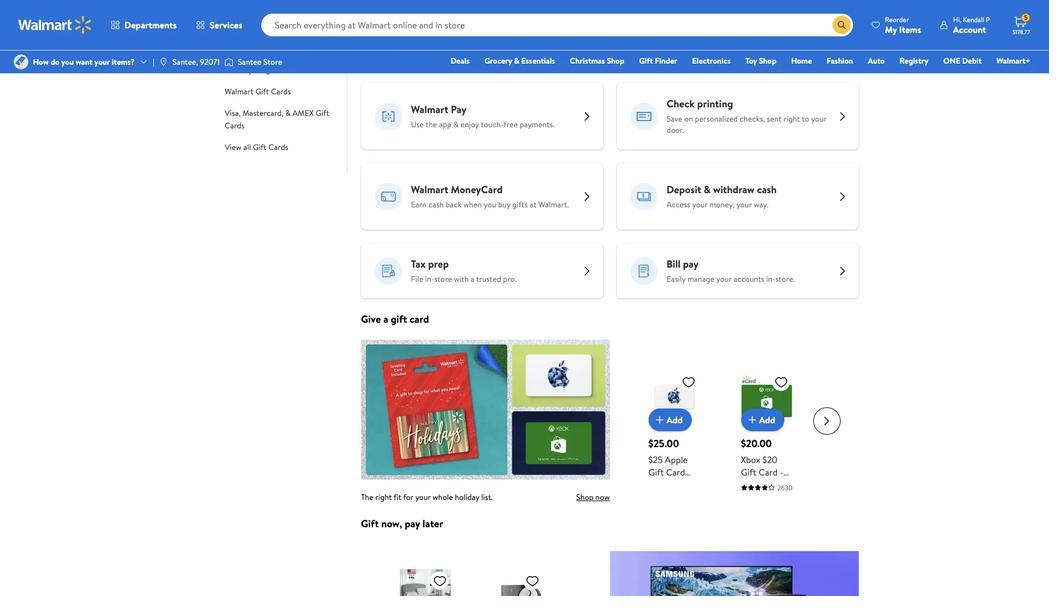 Task type: describe. For each thing, give the bounding box(es) containing it.
to
[[802, 113, 810, 124]]

clear search field text image
[[820, 20, 829, 29]]

home
[[792, 55, 813, 67]]

add for $25.00
[[667, 414, 683, 426]]

your inside check printing save on personalized checks, sent right to your door.
[[812, 113, 827, 124]]

personalized
[[695, 113, 738, 124]]

& inside walmart pay use the app & enjoy touch-free payments.
[[454, 119, 459, 130]]

reloadable debit cards manage your money the fast & convenient way.
[[667, 16, 812, 56]]

now
[[596, 491, 610, 503]]

gift inside $25.00 $25 apple gift card (email delivery)
[[649, 466, 664, 478]]

visa, mastercard, & amex gift cards
[[225, 107, 330, 131]]

how do you want your items?
[[33, 56, 135, 68]]

money orders. enjoy low fees and lots of security. image
[[375, 22, 402, 50]]

santee, 92071
[[173, 56, 220, 68]]

deposit
[[667, 182, 702, 197]]

accounts
[[734, 273, 765, 285]]

xbox $20 gift card - [digital] image
[[741, 371, 793, 422]]

deposit and withdraw cash. access your money, your way. image
[[631, 183, 658, 210]]

fast
[[752, 33, 765, 44]]

card for give a gift card
[[410, 312, 429, 326]]

|
[[153, 56, 155, 68]]

departments
[[124, 19, 177, 31]]

registry
[[900, 55, 929, 67]]

 image for santee store
[[224, 56, 234, 68]]

apple
[[665, 453, 688, 466]]

pro.
[[503, 273, 517, 285]]

registry link
[[895, 55, 934, 67]]

balance
[[297, 64, 323, 76]]

product group containing $25.00
[[649, 348, 701, 503]]

christmas
[[570, 55, 605, 67]]

money
[[713, 33, 737, 44]]

add button for $25.00
[[649, 409, 692, 431]]

reloadable debit cards. manage your money the fast and convenient way. image
[[631, 22, 658, 50]]

in- inside tax prep file in-store with a trusted pro.
[[425, 273, 435, 285]]

0 horizontal spatial shop
[[577, 491, 594, 503]]

my
[[886, 23, 898, 36]]

walmart gift cards
[[225, 86, 291, 97]]

how
[[33, 56, 49, 68]]

check your gift card balance link
[[225, 63, 323, 76]]

view all gift cards
[[225, 142, 288, 153]]

grocery & essentials
[[485, 55, 556, 67]]

2630
[[778, 483, 793, 493]]

on
[[685, 113, 694, 124]]

enjoy
[[411, 39, 430, 50]]

& inside deposit & withdraw cash access your money, your way.
[[704, 182, 711, 197]]

add to cart image
[[746, 413, 760, 427]]

toy shop
[[746, 55, 777, 67]]

walmart gift cards link
[[225, 85, 291, 97]]

cash for earn
[[429, 199, 444, 210]]

store
[[264, 56, 282, 68]]

0 vertical spatial you
[[61, 56, 74, 68]]

money
[[411, 22, 441, 36]]

when
[[464, 199, 482, 210]]

product group containing $20.00
[[741, 348, 793, 493]]

low
[[432, 39, 444, 50]]

add to favorites list, xbox $20 gift card - [digital] image
[[775, 375, 789, 389]]

walmart pay. use the app and enjoy touch dash free payments. image
[[375, 103, 402, 130]]

you inside walmart moneycard earn cash back when you buy gifts at walmart.
[[484, 199, 497, 210]]

$25.00 $25 apple gift card (email delivery)
[[649, 436, 688, 503]]

tax prep file in-store with a trusted pro.
[[411, 257, 517, 285]]

add for $20.00
[[760, 414, 776, 426]]

gift now, pay later. make their holiday, with no hidden fees! shop now. image
[[610, 551, 859, 596]]

add to favorites list, ecovacs deebot x1 plus all-in-one robot vacuum cleaner and mop with auto-empty station image
[[526, 574, 540, 588]]

fashion link
[[822, 55, 859, 67]]

cards
[[744, 16, 768, 31]]

check for your
[[225, 64, 247, 76]]

fashion
[[827, 55, 854, 67]]

5 $178.77
[[1013, 13, 1031, 36]]

finder
[[655, 55, 678, 67]]

your inside the bill pay easily manage your accounts in-store.
[[717, 273, 732, 285]]

gift finder link
[[634, 55, 683, 67]]

account
[[954, 23, 987, 36]]

pay inside the bill pay easily manage your accounts in-store.
[[683, 257, 699, 271]]

give a gift card
[[361, 312, 429, 326]]

auto link
[[863, 55, 891, 67]]

deals
[[451, 55, 470, 67]]

reloadable
[[667, 16, 716, 31]]

$20.00 xbox $20 gift card - [digital]
[[741, 436, 784, 491]]

your inside reloadable debit cards manage your money the fast & convenient way.
[[696, 33, 712, 44]]

services button
[[186, 11, 252, 39]]

92071
[[200, 56, 220, 68]]

gift inside $20.00 xbox $20 gift card - [digital]
[[741, 466, 757, 478]]

$178.77
[[1013, 28, 1031, 36]]

gift finder
[[640, 55, 678, 67]]

the inside reloadable debit cards manage your money the fast & convenient way.
[[738, 33, 750, 44]]

enjoy
[[461, 119, 479, 130]]

the right fit for your whole holiday list.
[[361, 491, 493, 503]]

essentials
[[522, 55, 556, 67]]

grocery & essentials link
[[480, 55, 561, 67]]

debit
[[719, 16, 742, 31]]

now,
[[382, 516, 402, 531]]

gift inside gift finder link
[[640, 55, 653, 67]]

[digital]
[[741, 478, 773, 491]]

the inside walmart pay use the app & enjoy touch-free payments.
[[426, 119, 437, 130]]

deals link
[[446, 55, 475, 67]]

xbox
[[741, 453, 761, 466]]

shop for christmas shop
[[607, 55, 625, 67]]

walmart image
[[18, 16, 92, 34]]

electronics link
[[687, 55, 736, 67]]

at
[[530, 199, 537, 210]]

cards inside visa, mastercard, & amex gift cards
[[225, 120, 245, 131]]

pay inside region
[[405, 516, 420, 531]]

departments button
[[101, 11, 186, 39]]

toy shop link
[[741, 55, 782, 67]]

add button for $20.00
[[741, 409, 785, 431]]

kendall
[[964, 14, 985, 24]]

earn
[[411, 199, 427, 210]]

region containing give a gift card
[[361, 312, 859, 503]]

5
[[1025, 13, 1029, 22]]



Task type: locate. For each thing, give the bounding box(es) containing it.
0 horizontal spatial in-
[[425, 273, 435, 285]]

you left buy
[[484, 199, 497, 210]]

0 vertical spatial right
[[784, 113, 801, 124]]

touch-
[[481, 119, 504, 130]]

list.
[[482, 491, 493, 503]]

1 horizontal spatial shop
[[607, 55, 625, 67]]

gift left $20
[[741, 466, 757, 478]]

& left the amex
[[286, 107, 291, 119]]

Search search field
[[261, 14, 854, 36]]

card for check your gift card balance
[[280, 64, 295, 76]]

holiday
[[455, 491, 480, 503]]

1 horizontal spatial you
[[484, 199, 497, 210]]

one debit
[[944, 55, 982, 67]]

1 vertical spatial check
[[667, 97, 695, 111]]

way. down withdraw
[[754, 199, 769, 210]]

search icon image
[[838, 20, 847, 30]]

&
[[767, 33, 772, 44], [462, 39, 467, 50], [514, 55, 520, 67], [286, 107, 291, 119], [454, 119, 459, 130], [704, 182, 711, 197]]

bill pay easily manage your accounts in-store.
[[667, 257, 795, 285]]

add up $20.00
[[760, 414, 776, 426]]

door.
[[667, 124, 685, 136]]

with
[[454, 273, 469, 285]]

shop now
[[577, 491, 610, 503]]

gift now, pay later region
[[361, 516, 859, 596]]

walmart up "earn"
[[411, 182, 449, 197]]

& up money,
[[704, 182, 711, 197]]

of
[[484, 39, 491, 50]]

check
[[225, 64, 247, 76], [667, 97, 695, 111]]

0 vertical spatial cards
[[271, 86, 291, 97]]

the
[[361, 491, 374, 503]]

1 horizontal spatial  image
[[224, 56, 234, 68]]

0 vertical spatial the
[[738, 33, 750, 44]]

1 vertical spatial cards
[[225, 120, 245, 131]]

back
[[446, 199, 462, 210]]

2 horizontal spatial product group
[[741, 348, 793, 493]]

way. down "reloadable" at the top of the page
[[667, 44, 682, 56]]

 image
[[14, 55, 28, 69], [224, 56, 234, 68]]

do
[[51, 56, 60, 68]]

1 horizontal spatial card
[[410, 312, 429, 326]]

 image right 92071
[[224, 56, 234, 68]]

0 horizontal spatial way.
[[667, 44, 682, 56]]

0 horizontal spatial right
[[376, 491, 392, 503]]

product group
[[649, 348, 701, 503], [741, 348, 793, 493], [400, 547, 452, 596]]

check for printing
[[667, 97, 695, 111]]

add to cart image
[[653, 413, 667, 427]]

view
[[225, 142, 242, 153]]

0 vertical spatial a
[[471, 273, 475, 285]]

1 horizontal spatial the
[[738, 33, 750, 44]]

in-
[[425, 273, 435, 285], [767, 273, 776, 285]]

gift up mastercard,
[[256, 86, 269, 97]]

1 vertical spatial right
[[376, 491, 392, 503]]

cash for withdraw
[[757, 182, 777, 197]]

walmart inside walmart pay use the app & enjoy touch-free payments.
[[411, 102, 449, 117]]

0 horizontal spatial add button
[[649, 409, 692, 431]]

1 vertical spatial gift
[[391, 312, 407, 326]]

0 horizontal spatial cash
[[429, 199, 444, 210]]

1 vertical spatial walmart
[[411, 102, 449, 117]]

region
[[361, 312, 859, 503]]

0 vertical spatial card
[[280, 64, 295, 76]]

2 vertical spatial cards
[[269, 142, 288, 153]]

1 horizontal spatial in-
[[767, 273, 776, 285]]

ecovacs deebot x1 plus all-in-one robot vacuum cleaner and mop with auto-empty station image
[[493, 569, 544, 596]]

1 vertical spatial a
[[384, 312, 389, 326]]

cards down the check your gift card balance
[[271, 86, 291, 97]]

pay
[[451, 102, 467, 117]]

0 horizontal spatial card
[[280, 64, 295, 76]]

0 vertical spatial way.
[[667, 44, 682, 56]]

store.
[[776, 273, 795, 285]]

check up save
[[667, 97, 695, 111]]

0 horizontal spatial you
[[61, 56, 74, 68]]

gift inside view all gift cards link
[[253, 142, 267, 153]]

0 vertical spatial gift
[[266, 64, 278, 76]]

you right do
[[61, 56, 74, 68]]

free
[[504, 119, 518, 130]]

2 add button from the left
[[741, 409, 785, 431]]

way. inside deposit & withdraw cash access your money, your way.
[[754, 199, 769, 210]]

right
[[784, 113, 801, 124], [376, 491, 392, 503]]

give a gift card. give a gift card. the easiest way to make their holiday. shop now. image
[[361, 340, 610, 480]]

walmart up use
[[411, 102, 449, 117]]

withdraw
[[714, 182, 755, 197]]

save
[[667, 113, 683, 124]]

later
[[423, 516, 444, 531]]

tax prep. file in dash store with a trusted pro. image
[[375, 257, 402, 284]]

manage
[[667, 33, 694, 44]]

use
[[411, 119, 424, 130]]

money orders enjoy low fees & lots of security.
[[411, 22, 522, 50]]

want
[[76, 56, 93, 68]]

gift
[[640, 55, 653, 67], [256, 86, 269, 97], [316, 107, 330, 119], [253, 142, 267, 153], [649, 466, 664, 478], [741, 466, 757, 478], [361, 516, 379, 531]]

& inside reloadable debit cards manage your money the fast & convenient way.
[[767, 33, 772, 44]]

1 card from the left
[[667, 466, 686, 478]]

0 vertical spatial cash
[[757, 182, 777, 197]]

gift left "finder" at the top right
[[640, 55, 653, 67]]

payments.
[[520, 119, 555, 130]]

0 vertical spatial pay
[[683, 257, 699, 271]]

cards down visa,
[[225, 120, 245, 131]]

lots
[[469, 39, 482, 50]]

1 horizontal spatial pay
[[683, 257, 699, 271]]

fees
[[446, 39, 460, 50]]

gift left apple
[[649, 466, 664, 478]]

check right 92071
[[225, 64, 247, 76]]

& inside money orders enjoy low fees & lots of security.
[[462, 39, 467, 50]]

gift inside check your gift card balance link
[[266, 64, 278, 76]]

walmart for moneycard
[[411, 182, 449, 197]]

card inside $25.00 $25 apple gift card (email delivery)
[[667, 466, 686, 478]]

right inside check printing save on personalized checks, sent right to your door.
[[784, 113, 801, 124]]

next slide for one and two sku list image
[[814, 408, 841, 435]]

reorder
[[886, 14, 910, 24]]

visa,
[[225, 107, 241, 119]]

a inside region
[[384, 312, 389, 326]]

2 horizontal spatial shop
[[759, 55, 777, 67]]

sent
[[768, 113, 782, 124]]

1 vertical spatial cash
[[429, 199, 444, 210]]

bill pay. easily manage your accounts in dash store. image
[[631, 257, 658, 284]]

reorder my items
[[886, 14, 922, 36]]

in- right file
[[425, 273, 435, 285]]

card for $20.00
[[759, 466, 778, 478]]

(email
[[649, 478, 673, 491]]

cash inside deposit & withdraw cash access your money, your way.
[[757, 182, 777, 197]]

shop
[[607, 55, 625, 67], [759, 55, 777, 67], [577, 491, 594, 503]]

0 horizontal spatial add
[[667, 414, 683, 426]]

1 horizontal spatial add
[[760, 414, 776, 426]]

card left - at the bottom of page
[[759, 466, 778, 478]]

santee
[[238, 56, 262, 68]]

0 horizontal spatial  image
[[14, 55, 28, 69]]

shop right christmas
[[607, 55, 625, 67]]

0 horizontal spatial card
[[667, 466, 686, 478]]

mlily mprove 15 inch hybrid memory foam mattress, king size bed in a box, medium image
[[400, 569, 452, 596]]

in- right the accounts
[[767, 273, 776, 285]]

gift right give
[[391, 312, 407, 326]]

& inside visa, mastercard, & amex gift cards
[[286, 107, 291, 119]]

items
[[900, 23, 922, 36]]

add to favorites list, mlily mprove 15 inch hybrid memory foam mattress, king size bed in a box, medium image
[[433, 574, 447, 588]]

1 horizontal spatial right
[[784, 113, 801, 124]]

christmas shop
[[570, 55, 625, 67]]

add up $25.00
[[667, 414, 683, 426]]

2 vertical spatial walmart
[[411, 182, 449, 197]]

2 card from the left
[[759, 466, 778, 478]]

1 vertical spatial you
[[484, 199, 497, 210]]

services
[[210, 19, 242, 31]]

in- inside the bill pay easily manage your accounts in-store.
[[767, 273, 776, 285]]

gift inside gift now, pay later region
[[361, 516, 379, 531]]

add
[[667, 414, 683, 426], [760, 414, 776, 426]]

shop for toy shop
[[759, 55, 777, 67]]

the left the fast
[[738, 33, 750, 44]]

1 horizontal spatial way.
[[754, 199, 769, 210]]

0 horizontal spatial the
[[426, 119, 437, 130]]

 image
[[159, 57, 168, 67]]

add button up $25.00
[[649, 409, 692, 431]]

store
[[435, 273, 452, 285]]

one debit link
[[939, 55, 987, 67]]

0 vertical spatial walmart
[[225, 86, 254, 97]]

1 add button from the left
[[649, 409, 692, 431]]

gifts
[[513, 199, 528, 210]]

0 vertical spatial check
[[225, 64, 247, 76]]

gift now, pay later
[[361, 516, 444, 531]]

check inside check your gift card balance link
[[225, 64, 247, 76]]

hi, kendall p account
[[954, 14, 991, 36]]

manage
[[688, 273, 715, 285]]

gift right the amex
[[316, 107, 330, 119]]

1 in- from the left
[[425, 273, 435, 285]]

tax
[[411, 257, 426, 271]]

home link
[[787, 55, 818, 67]]

product group inside gift now, pay later region
[[400, 547, 452, 596]]

walmart moneycard. earn cash back when you buy gifts at walmart. image
[[375, 183, 402, 210]]

0 horizontal spatial a
[[384, 312, 389, 326]]

card inside $20.00 xbox $20 gift card - [digital]
[[759, 466, 778, 478]]

1 horizontal spatial product group
[[649, 348, 701, 503]]

card right $25
[[667, 466, 686, 478]]

pay left "later"
[[405, 516, 420, 531]]

gift for a
[[391, 312, 407, 326]]

electronics
[[693, 55, 731, 67]]

check inside check printing save on personalized checks, sent right to your door.
[[667, 97, 695, 111]]

walmart up visa,
[[225, 86, 254, 97]]

1 horizontal spatial cash
[[757, 182, 777, 197]]

buy
[[499, 199, 511, 210]]

money,
[[710, 199, 735, 210]]

 image for how do you want your items?
[[14, 55, 28, 69]]

walmart for gift
[[225, 86, 254, 97]]

$25
[[649, 453, 663, 466]]

your
[[696, 33, 712, 44], [95, 56, 110, 68], [249, 64, 264, 76], [812, 113, 827, 124], [693, 199, 708, 210], [737, 199, 752, 210], [717, 273, 732, 285], [416, 491, 431, 503]]

2 add from the left
[[760, 414, 776, 426]]

add button up $20.00
[[741, 409, 785, 431]]

Walmart Site-Wide search field
[[261, 14, 854, 36]]

walmart inside walmart moneycard earn cash back when you buy gifts at walmart.
[[411, 182, 449, 197]]

1 vertical spatial the
[[426, 119, 437, 130]]

pay right bill
[[683, 257, 699, 271]]

1 vertical spatial way.
[[754, 199, 769, 210]]

card for $25.00
[[667, 466, 686, 478]]

mastercard,
[[243, 107, 284, 119]]

gift right santee
[[266, 64, 278, 76]]

gift inside visa, mastercard, & amex gift cards
[[316, 107, 330, 119]]

hi,
[[954, 14, 962, 24]]

santee store
[[238, 56, 282, 68]]

$25 apple gift card (email delivery) image
[[649, 371, 701, 422]]

bill
[[667, 257, 681, 271]]

1 add from the left
[[667, 414, 683, 426]]

gift right all
[[253, 142, 267, 153]]

moneycard
[[451, 182, 503, 197]]

access
[[667, 199, 691, 210]]

shop now link
[[540, 491, 610, 503]]

1 vertical spatial pay
[[405, 516, 420, 531]]

card left balance
[[280, 64, 295, 76]]

fit
[[394, 491, 402, 503]]

right left to
[[784, 113, 801, 124]]

all
[[244, 142, 251, 153]]

gift cards image
[[193, 31, 216, 54]]

& right the fast
[[767, 33, 772, 44]]

& right app on the left top of page
[[454, 119, 459, 130]]

check printing. save on personalized checks, sent right to your door. image
[[631, 103, 658, 130]]

1 horizontal spatial gift
[[391, 312, 407, 326]]

card down file
[[410, 312, 429, 326]]

add to favorites list, $25 apple gift card (email delivery) image
[[682, 375, 696, 389]]

shop left now
[[577, 491, 594, 503]]

cards
[[271, 86, 291, 97], [225, 120, 245, 131], [269, 142, 288, 153]]

gift for your
[[266, 64, 278, 76]]

cash right "earn"
[[429, 199, 444, 210]]

0 horizontal spatial gift
[[266, 64, 278, 76]]

1 horizontal spatial check
[[667, 97, 695, 111]]

amex
[[293, 107, 314, 119]]

the left app on the left top of page
[[426, 119, 437, 130]]

toy
[[746, 55, 758, 67]]

a inside tax prep file in-store with a trusted pro.
[[471, 273, 475, 285]]

cash inside walmart moneycard earn cash back when you buy gifts at walmart.
[[429, 199, 444, 210]]

way. inside reloadable debit cards manage your money the fast & convenient way.
[[667, 44, 682, 56]]

$20.00
[[741, 436, 772, 451]]

cards down visa, mastercard, & amex gift cards
[[269, 142, 288, 153]]

shop right toy
[[759, 55, 777, 67]]

right left fit at bottom
[[376, 491, 392, 503]]

1 horizontal spatial add button
[[741, 409, 785, 431]]

1 horizontal spatial a
[[471, 273, 475, 285]]

card
[[280, 64, 295, 76], [410, 312, 429, 326]]

0 horizontal spatial product group
[[400, 547, 452, 596]]

 image left how
[[14, 55, 28, 69]]

1 vertical spatial card
[[410, 312, 429, 326]]

give
[[361, 312, 381, 326]]

& left the lots
[[462, 39, 467, 50]]

a right give
[[384, 312, 389, 326]]

walmart for pay
[[411, 102, 449, 117]]

delivery)
[[649, 491, 685, 503]]

0 horizontal spatial pay
[[405, 516, 420, 531]]

gift left now,
[[361, 516, 379, 531]]

cash right withdraw
[[757, 182, 777, 197]]

christmas shop link
[[565, 55, 630, 67]]

0 horizontal spatial check
[[225, 64, 247, 76]]

a right with
[[471, 273, 475, 285]]

check printing save on personalized checks, sent right to your door.
[[667, 97, 827, 136]]

check your gift card balance
[[225, 64, 323, 76]]

& right grocery
[[514, 55, 520, 67]]

add button
[[649, 409, 692, 431], [741, 409, 785, 431]]

1 horizontal spatial card
[[759, 466, 778, 478]]

gift inside walmart gift cards link
[[256, 86, 269, 97]]

2 in- from the left
[[767, 273, 776, 285]]



Task type: vqa. For each thing, say whether or not it's contained in the screenshot.
ADD TO FAVORITES LIST, CETAPHIL DAILY FACIAL CLEANSER LOTION FOR COMBINATION TO OILY, SENSITIVE SKIN, 16 OZ icon
no



